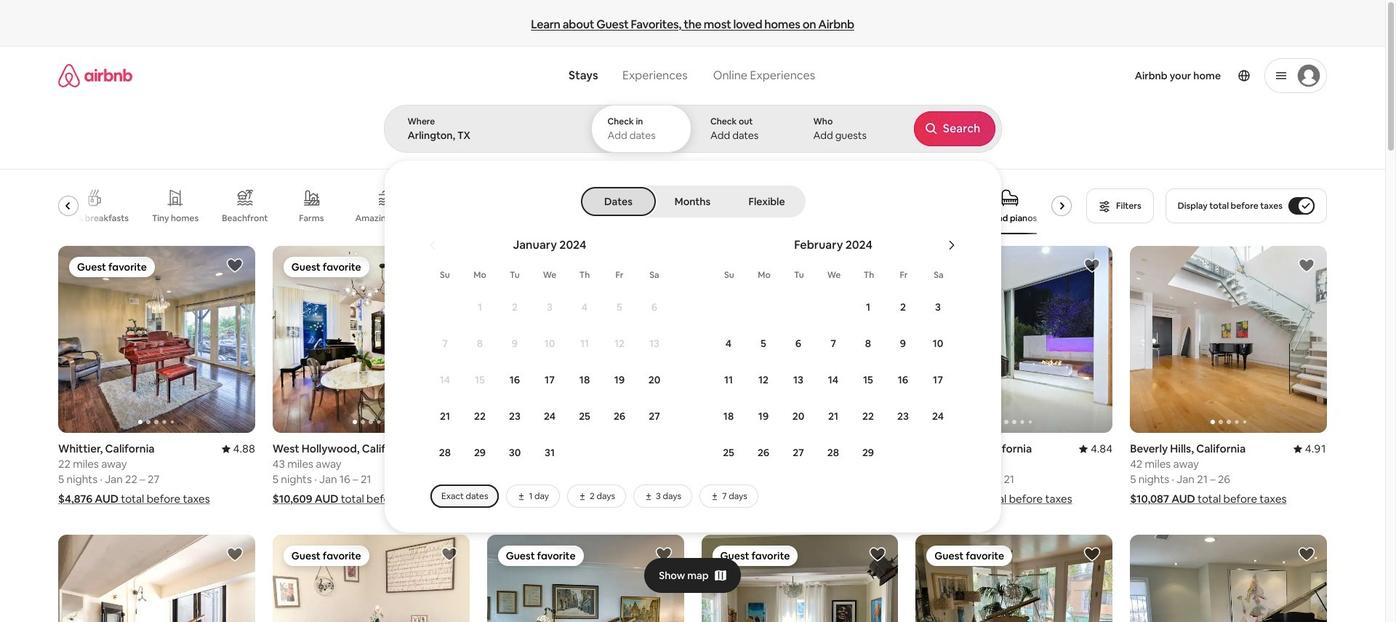 Task type: describe. For each thing, give the bounding box(es) containing it.
Search destinations search field
[[408, 129, 566, 142]]

add to wishlist: jurupa valley, california image
[[441, 546, 458, 563]]

4.88 out of 5 average rating image
[[222, 442, 255, 456]]

add to wishlist: orange, california image
[[1299, 546, 1316, 563]]

add to wishlist: beverly hills, california image
[[1299, 257, 1316, 274]]

add to wishlist: whittier, california image
[[226, 257, 244, 274]]



Task type: locate. For each thing, give the bounding box(es) containing it.
add to wishlist: monterey park, california image
[[655, 257, 673, 274]]

4.96 out of 5 average rating image
[[436, 442, 470, 456]]

add to wishlist: los angeles, california image
[[870, 546, 887, 563], [1084, 546, 1102, 563]]

tab panel
[[384, 105, 1397, 533]]

0 horizontal spatial add to wishlist: los angeles, california image
[[226, 546, 244, 563]]

4.91 out of 5 average rating image
[[1294, 442, 1328, 456]]

add to wishlist: los angeles, california image
[[1084, 257, 1102, 274], [226, 546, 244, 563]]

1 horizontal spatial add to wishlist: los angeles, california image
[[1084, 257, 1102, 274]]

0 vertical spatial add to wishlist: los angeles, california image
[[1084, 257, 1102, 274]]

profile element
[[839, 47, 1328, 105]]

add to wishlist: ontario, california image
[[655, 546, 673, 563]]

2 add to wishlist: los angeles, california image from the left
[[1084, 546, 1102, 563]]

add to wishlist: west hollywood, california image
[[441, 257, 458, 274]]

group
[[58, 178, 1078, 234], [58, 246, 255, 433], [273, 246, 470, 433], [487, 246, 684, 433], [702, 246, 899, 433], [916, 246, 1310, 433], [1131, 246, 1328, 433], [58, 535, 255, 622], [273, 535, 470, 622], [487, 535, 684, 622], [702, 535, 899, 622], [916, 535, 1113, 622], [1131, 535, 1328, 622]]

tab list
[[583, 186, 803, 218]]

None search field
[[384, 47, 1397, 533]]

1 horizontal spatial add to wishlist: los angeles, california image
[[1084, 546, 1102, 563]]

0 horizontal spatial add to wishlist: los angeles, california image
[[870, 546, 887, 563]]

add to wishlist: beverly hills, california image
[[870, 257, 887, 274]]

1 add to wishlist: los angeles, california image from the left
[[870, 546, 887, 563]]

calendar application
[[402, 222, 1397, 508]]

what can we help you find? tab list
[[557, 60, 701, 92]]

4.84 out of 5 average rating image
[[1080, 442, 1113, 456]]

1 vertical spatial add to wishlist: los angeles, california image
[[226, 546, 244, 563]]



Task type: vqa. For each thing, say whether or not it's contained in the screenshot.
search field
yes



